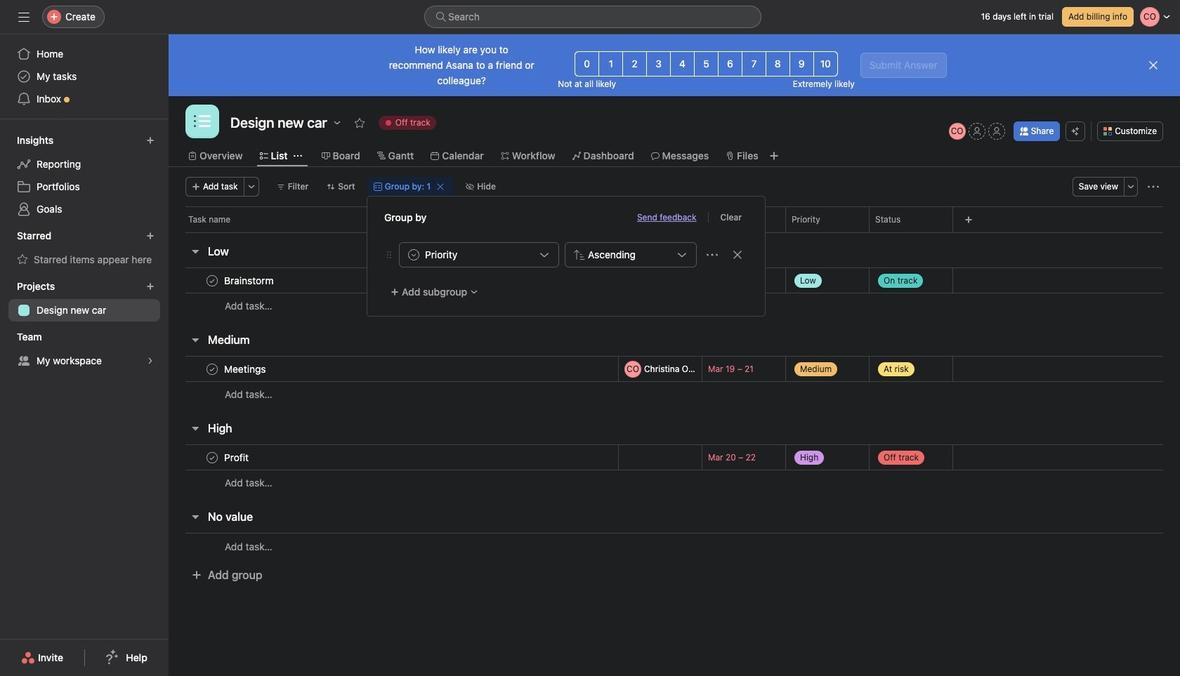 Task type: describe. For each thing, give the bounding box(es) containing it.
meetings cell
[[169, 356, 618, 382]]

manage project members image
[[949, 123, 966, 140]]

mark complete image
[[204, 361, 221, 378]]

Mark complete checkbox
[[204, 449, 221, 466]]

ask ai image
[[1072, 127, 1080, 136]]

task name text field for header high 'tree grid'
[[221, 451, 253, 465]]

mark complete checkbox for task name text field
[[204, 361, 221, 378]]

global element
[[0, 34, 169, 119]]

new insights image
[[146, 136, 155, 145]]

dismiss image
[[1148, 60, 1159, 71]]

mark complete checkbox for task name text box in the brainstorm cell
[[204, 272, 221, 289]]

see details, my workspace image
[[146, 357, 155, 365]]

collapse task list for this group image for mark complete option in the "meetings" cell
[[190, 334, 201, 346]]

tab actions image
[[293, 152, 302, 160]]

brainstorm cell
[[169, 268, 618, 294]]

Task name text field
[[221, 362, 270, 376]]

collapse task list for this group image for mark complete checkbox
[[190, 423, 201, 434]]

show menu image
[[707, 249, 718, 261]]



Task type: vqa. For each thing, say whether or not it's contained in the screenshot.
Mark complete image
yes



Task type: locate. For each thing, give the bounding box(es) containing it.
0 vertical spatial mark complete checkbox
[[204, 272, 221, 289]]

1 task name text field from the top
[[221, 274, 278, 288]]

mark complete image
[[204, 272, 221, 289], [204, 449, 221, 466]]

add items to starred image
[[146, 232, 155, 240]]

4 collapse task list for this group image from the top
[[190, 512, 201, 523]]

mark complete image for task name text box inside profit cell
[[204, 449, 221, 466]]

starred element
[[0, 223, 169, 274]]

task name text field for header low tree grid
[[221, 274, 278, 288]]

1 vertical spatial mark complete checkbox
[[204, 361, 221, 378]]

task name text field inside profit cell
[[221, 451, 253, 465]]

teams element
[[0, 325, 169, 375]]

hide sidebar image
[[18, 11, 30, 22]]

2 mark complete image from the top
[[204, 449, 221, 466]]

header medium tree grid
[[169, 356, 1180, 408]]

task name text field inside brainstorm cell
[[221, 274, 278, 288]]

profit cell
[[169, 445, 618, 471]]

2 mark complete checkbox from the top
[[204, 361, 221, 378]]

header high tree grid
[[169, 445, 1180, 496]]

mark complete image inside brainstorm cell
[[204, 272, 221, 289]]

3 collapse task list for this group image from the top
[[190, 423, 201, 434]]

add to starred image
[[354, 117, 365, 129]]

mark complete checkbox right new project or portfolio "icon"
[[204, 272, 221, 289]]

dialog
[[367, 197, 765, 316]]

row
[[169, 207, 1180, 233], [185, 232, 1164, 233], [169, 268, 1180, 294], [169, 293, 1180, 319], [169, 356, 1180, 382], [169, 382, 1180, 408], [169, 445, 1180, 471], [169, 470, 1180, 496], [169, 533, 1180, 560]]

collapse task list for this group image
[[190, 246, 201, 257], [190, 334, 201, 346], [190, 423, 201, 434], [190, 512, 201, 523]]

mark complete checkbox inside "meetings" cell
[[204, 361, 221, 378]]

mark complete checkbox inside brainstorm cell
[[204, 272, 221, 289]]

0 vertical spatial task name text field
[[221, 274, 278, 288]]

insights element
[[0, 128, 169, 223]]

more actions image
[[247, 183, 256, 191]]

clear image
[[437, 183, 445, 191]]

list box
[[424, 6, 762, 28]]

header low tree grid
[[169, 268, 1180, 319]]

1 collapse task list for this group image from the top
[[190, 246, 201, 257]]

0 vertical spatial mark complete image
[[204, 272, 221, 289]]

Task name text field
[[221, 274, 278, 288], [221, 451, 253, 465]]

None radio
[[575, 51, 599, 77], [599, 51, 623, 77], [646, 51, 671, 77], [694, 51, 719, 77], [718, 51, 743, 77], [766, 51, 790, 77], [575, 51, 599, 77], [599, 51, 623, 77], [646, 51, 671, 77], [694, 51, 719, 77], [718, 51, 743, 77], [766, 51, 790, 77]]

1 mark complete image from the top
[[204, 272, 221, 289]]

option group
[[575, 51, 838, 77]]

add tab image
[[768, 150, 780, 162]]

1 vertical spatial mark complete image
[[204, 449, 221, 466]]

Mark complete checkbox
[[204, 272, 221, 289], [204, 361, 221, 378]]

None radio
[[623, 51, 647, 77], [670, 51, 695, 77], [742, 51, 766, 77], [790, 51, 814, 77], [813, 51, 838, 77], [623, 51, 647, 77], [670, 51, 695, 77], [742, 51, 766, 77], [790, 51, 814, 77], [813, 51, 838, 77]]

show options for due date column image
[[766, 216, 774, 224]]

add field image
[[965, 216, 973, 224]]

1 vertical spatial task name text field
[[221, 451, 253, 465]]

collapse task list for this group image for mark complete option in brainstorm cell
[[190, 246, 201, 257]]

mark complete checkbox left task name text field
[[204, 361, 221, 378]]

projects element
[[0, 274, 169, 325]]

mark complete image inside profit cell
[[204, 449, 221, 466]]

list image
[[194, 113, 211, 130]]

2 collapse task list for this group image from the top
[[190, 334, 201, 346]]

remove image
[[732, 249, 743, 261]]

new project or portfolio image
[[146, 282, 155, 291]]

1 mark complete checkbox from the top
[[204, 272, 221, 289]]

mark complete image for task name text box in the brainstorm cell
[[204, 272, 221, 289]]

2 task name text field from the top
[[221, 451, 253, 465]]



